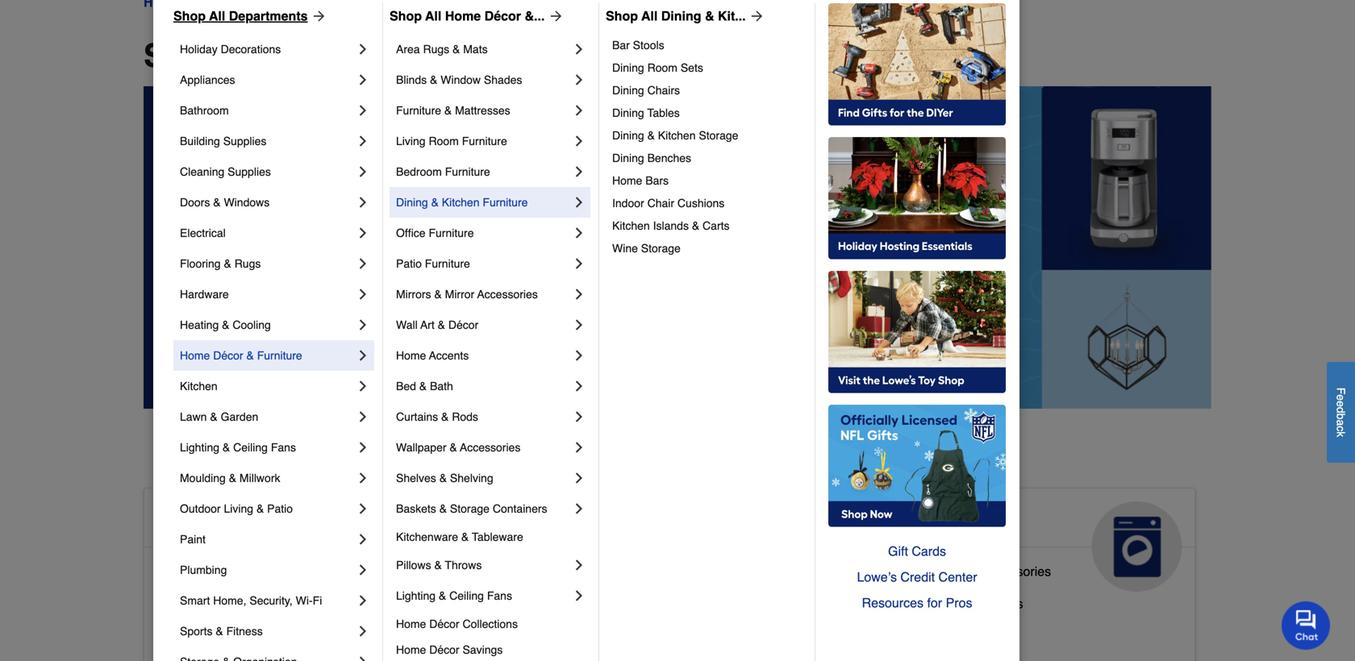 Task type: vqa. For each thing, say whether or not it's contained in the screenshot.
1st the shop
yes



Task type: locate. For each thing, give the bounding box(es) containing it.
1 vertical spatial lighting & ceiling fans link
[[396, 581, 571, 612]]

e up d
[[1335, 395, 1348, 401]]

cleaning supplies
[[180, 165, 271, 178]]

bedroom furniture
[[396, 165, 490, 178]]

home down heating
[[180, 349, 210, 362]]

lighting & ceiling fans up home décor collections
[[396, 590, 512, 603]]

accessible
[[157, 508, 275, 534], [157, 565, 219, 579], [157, 597, 219, 612], [157, 629, 219, 644]]

shop
[[144, 37, 224, 74]]

0 horizontal spatial fans
[[271, 441, 296, 454]]

4 accessible from the top
[[157, 629, 219, 644]]

accessible down moulding
[[157, 508, 275, 534]]

1 horizontal spatial appliances
[[877, 508, 997, 534]]

shades
[[484, 73, 523, 86]]

& up living room furniture
[[445, 104, 452, 117]]

resources for pros link
[[829, 591, 1006, 617]]

beverage & wine chillers link
[[877, 593, 1024, 625]]

accessible down smart
[[157, 629, 219, 644]]

chevron right image for appliances
[[355, 72, 371, 88]]

arrow right image
[[308, 8, 327, 24], [746, 8, 766, 24]]

0 vertical spatial patio
[[396, 257, 422, 270]]

animal & pet care
[[517, 508, 656, 560]]

& down millwork
[[257, 503, 264, 516]]

lighting & ceiling fans link
[[180, 433, 355, 463], [396, 581, 571, 612]]

indoor
[[613, 197, 645, 210]]

supplies for livestock supplies
[[574, 590, 624, 605]]

dining down bar
[[613, 61, 645, 74]]

lighting & ceiling fans link up collections
[[396, 581, 571, 612]]

supplies for cleaning supplies
[[228, 165, 271, 178]]

area
[[396, 43, 420, 56]]

room
[[648, 61, 678, 74], [429, 135, 459, 148]]

storage up dining benches 'link'
[[699, 129, 739, 142]]

furniture up kitchen link
[[257, 349, 302, 362]]

2 horizontal spatial storage
[[699, 129, 739, 142]]

furniture up the mirror
[[425, 257, 470, 270]]

wine inside 'link'
[[613, 242, 638, 255]]

mattresses
[[455, 104, 511, 117]]

chevron right image for building supplies
[[355, 133, 371, 149]]

all up the area rugs & mats
[[425, 8, 442, 23]]

2 vertical spatial accessories
[[983, 565, 1052, 579]]

chevron right image for blinds & window shades
[[571, 72, 588, 88]]

building supplies link
[[180, 126, 355, 157]]

bathroom up smart home, security, wi-fi
[[223, 565, 279, 579]]

1 horizontal spatial living
[[396, 135, 426, 148]]

dining up bar stools link
[[662, 8, 702, 23]]

chevron right image for wallpaper & accessories
[[571, 440, 588, 456]]

benches
[[648, 152, 692, 165]]

& left mats
[[453, 43, 460, 56]]

shop up bar
[[606, 8, 638, 23]]

living up bedroom furniture
[[396, 135, 426, 148]]

& up shelves & shelving
[[450, 441, 457, 454]]

arrow right image for shop all dining & kit...
[[746, 8, 766, 24]]

lighting & ceiling fans down the "garden" at left
[[180, 441, 296, 454]]

shop all home décor &... link
[[390, 6, 564, 26]]

accessible bedroom link
[[157, 593, 275, 625]]

1 vertical spatial pet
[[517, 623, 536, 638]]

departments inside "link"
[[229, 8, 308, 23]]

paint link
[[180, 525, 355, 555]]

area rugs & mats
[[396, 43, 488, 56]]

0 horizontal spatial rugs
[[235, 257, 261, 270]]

1 horizontal spatial patio
[[396, 257, 422, 270]]

resources
[[862, 596, 924, 611]]

chevron right image for moulding & millwork
[[355, 471, 371, 487]]

shop inside "link"
[[174, 8, 206, 23]]

accessories up chillers
[[983, 565, 1052, 579]]

bathroom up building
[[180, 104, 229, 117]]

carts
[[703, 220, 730, 232]]

pillows
[[396, 559, 431, 572]]

patio down moulding & millwork "link"
[[267, 503, 293, 516]]

chevron right image for living room furniture
[[571, 133, 588, 149]]

all
[[209, 8, 225, 23], [425, 8, 442, 23], [642, 8, 658, 23], [233, 37, 273, 74]]

1 horizontal spatial shop
[[390, 8, 422, 23]]

lighting for rightmost lighting & ceiling fans link
[[396, 590, 436, 603]]

furniture inside patio furniture link
[[425, 257, 470, 270]]

dining for dining benches
[[613, 152, 645, 165]]

smart home, security, wi-fi link
[[180, 586, 355, 617]]

& right flooring
[[224, 257, 231, 270]]

all up stools
[[642, 8, 658, 23]]

3 accessible from the top
[[157, 597, 219, 612]]

home up mats
[[445, 8, 481, 23]]

décor down home décor collections
[[430, 644, 460, 657]]

shop for shop all dining & kit...
[[606, 8, 638, 23]]

lawn & garden link
[[180, 402, 355, 433]]

fans down lawn & garden link
[[271, 441, 296, 454]]

furniture down dining & kitchen furniture at the left top of the page
[[429, 227, 474, 240]]

1 vertical spatial departments
[[282, 37, 480, 74]]

furniture inside bedroom furniture 'link'
[[445, 165, 490, 178]]

0 horizontal spatial pet
[[517, 623, 536, 638]]

doors
[[180, 196, 210, 209]]

1 vertical spatial lighting & ceiling fans
[[396, 590, 512, 603]]

storage
[[699, 129, 739, 142], [641, 242, 681, 255], [450, 503, 490, 516]]

& right baskets
[[440, 503, 447, 516]]

office furniture link
[[396, 218, 571, 249]]

fans
[[271, 441, 296, 454], [487, 590, 512, 603]]

1 horizontal spatial arrow right image
[[746, 8, 766, 24]]

all inside shop all dining & kit... "link"
[[642, 8, 658, 23]]

accessories down patio furniture link at top
[[478, 288, 538, 301]]

chevron right image for kitchen
[[355, 379, 371, 395]]

pet inside 'pet beds, houses, & furniture' link
[[517, 623, 536, 638]]

1 horizontal spatial room
[[648, 61, 678, 74]]

0 horizontal spatial patio
[[267, 503, 293, 516]]

accessible bathroom
[[157, 565, 279, 579]]

& right the houses,
[[628, 623, 636, 638]]

furniture up office furniture link
[[483, 196, 528, 209]]

chevron right image for holiday decorations
[[355, 41, 371, 57]]

1 horizontal spatial bedroom
[[396, 165, 442, 178]]

1 horizontal spatial wine
[[948, 597, 977, 612]]

accessories for appliance parts & accessories
[[983, 565, 1052, 579]]

chevron right image for bed & bath
[[571, 379, 588, 395]]

supplies for building supplies
[[223, 135, 267, 148]]

0 horizontal spatial arrow right image
[[308, 8, 327, 24]]

accessible for accessible entry & home
[[157, 629, 219, 644]]

arrow right image up the shop all departments
[[308, 8, 327, 24]]

chat invite button image
[[1282, 601, 1332, 651]]

chevron right image for heating & cooling
[[355, 317, 371, 333]]

holiday hosting essentials. image
[[829, 137, 1006, 260]]

furniture inside 'pet beds, houses, & furniture' link
[[640, 623, 691, 638]]

shop all dining & kit...
[[606, 8, 746, 23]]

2 arrow right image from the left
[[746, 8, 766, 24]]

1 horizontal spatial lighting & ceiling fans
[[396, 590, 512, 603]]

curtains
[[396, 411, 438, 424]]

0 vertical spatial lighting
[[180, 441, 220, 454]]

1 horizontal spatial ceiling
[[450, 590, 484, 603]]

fans up home décor collections 'link'
[[487, 590, 512, 603]]

0 horizontal spatial lighting & ceiling fans
[[180, 441, 296, 454]]

1 vertical spatial storage
[[641, 242, 681, 255]]

arrow right image inside shop all dining & kit... "link"
[[746, 8, 766, 24]]

& left "kit..."
[[705, 8, 715, 23]]

accessories down curtains & rods link
[[460, 441, 521, 454]]

0 vertical spatial lighting & ceiling fans
[[180, 441, 296, 454]]

home bars
[[613, 174, 669, 187]]

dining inside "link"
[[613, 129, 645, 142]]

dining room sets link
[[613, 56, 804, 79]]

bed
[[396, 380, 416, 393]]

home inside home décor collections 'link'
[[396, 618, 426, 631]]

chevron right image for doors & windows
[[355, 195, 371, 211]]

ceiling up millwork
[[233, 441, 268, 454]]

0 vertical spatial storage
[[699, 129, 739, 142]]

0 horizontal spatial lighting & ceiling fans link
[[180, 433, 355, 463]]

bedroom down living room furniture
[[396, 165, 442, 178]]

home décor savings
[[396, 644, 503, 657]]

f
[[1335, 388, 1348, 395]]

home down wall
[[396, 349, 426, 362]]

lighting down pillows
[[396, 590, 436, 603]]

& up dining benches
[[648, 129, 655, 142]]

0 horizontal spatial shop
[[174, 8, 206, 23]]

bedroom
[[396, 165, 442, 178], [223, 597, 275, 612]]

ceiling up home décor collections
[[450, 590, 484, 603]]

storage up kitchenware & tableware
[[450, 503, 490, 516]]

0 vertical spatial bedroom
[[396, 165, 442, 178]]

& right pillows
[[435, 559, 442, 572]]

wine down the indoor
[[613, 242, 638, 255]]

2 accessible from the top
[[157, 565, 219, 579]]

storage down kitchen islands & carts
[[641, 242, 681, 255]]

furniture inside furniture & mattresses link
[[396, 104, 441, 117]]

chevron right image
[[355, 41, 371, 57], [355, 72, 371, 88], [571, 103, 588, 119], [355, 133, 371, 149], [571, 164, 588, 180], [355, 195, 371, 211], [571, 195, 588, 211], [571, 225, 588, 241], [355, 256, 371, 272], [571, 256, 588, 272], [355, 287, 371, 303], [571, 287, 588, 303], [355, 317, 371, 333], [571, 317, 588, 333], [355, 348, 371, 364], [571, 348, 588, 364], [355, 379, 371, 395], [355, 409, 371, 425], [571, 440, 588, 456], [355, 471, 371, 487], [355, 501, 371, 517], [571, 501, 588, 517], [355, 532, 371, 548], [571, 558, 588, 574], [571, 588, 588, 605], [355, 655, 371, 662]]

shelves & shelving
[[396, 472, 494, 485]]

supplies up cleaning supplies
[[223, 135, 267, 148]]

3 shop from the left
[[606, 8, 638, 23]]

kitchen islands & carts
[[613, 220, 730, 232]]

accessories inside appliance parts & accessories 'link'
[[983, 565, 1052, 579]]

furniture inside office furniture link
[[429, 227, 474, 240]]

1 vertical spatial appliances
[[877, 508, 997, 534]]

wine
[[613, 242, 638, 255], [948, 597, 977, 612]]

furniture inside living room furniture link
[[462, 135, 507, 148]]

lowe's credit center
[[857, 570, 978, 585]]

e up b
[[1335, 401, 1348, 407]]

bedroom inside 'link'
[[396, 165, 442, 178]]

0 horizontal spatial ceiling
[[233, 441, 268, 454]]

chevron right image for outdoor living & patio
[[355, 501, 371, 517]]

décor inside 'link'
[[430, 618, 460, 631]]

chairs
[[648, 84, 680, 97]]

1 vertical spatial fans
[[487, 590, 512, 603]]

1 arrow right image from the left
[[308, 8, 327, 24]]

dining for dining tables
[[613, 107, 645, 119]]

chevron right image for smart home, security, wi-fi
[[355, 593, 371, 609]]

home inside home décor savings link
[[396, 644, 426, 657]]

accessories inside mirrors & mirror accessories link
[[478, 288, 538, 301]]

art
[[421, 319, 435, 332]]

1 horizontal spatial pet
[[621, 508, 656, 534]]

0 vertical spatial room
[[648, 61, 678, 74]]

furniture
[[396, 104, 441, 117], [462, 135, 507, 148], [445, 165, 490, 178], [483, 196, 528, 209], [429, 227, 474, 240], [425, 257, 470, 270], [257, 349, 302, 362], [640, 623, 691, 638]]

appliances link up chillers
[[864, 489, 1196, 592]]

furniture & mattresses
[[396, 104, 511, 117]]

dining inside 'link'
[[613, 152, 645, 165]]

arrow right image
[[545, 8, 564, 24]]

lighting up moulding
[[180, 441, 220, 454]]

supplies up windows
[[228, 165, 271, 178]]

islands
[[653, 220, 689, 232]]

0 horizontal spatial appliances link
[[180, 65, 355, 95]]

accessible up sports
[[157, 597, 219, 612]]

décor down heating & cooling
[[213, 349, 243, 362]]

home up the indoor
[[613, 174, 643, 187]]

all for dining
[[642, 8, 658, 23]]

dining inside "link"
[[662, 8, 702, 23]]

moulding
[[180, 472, 226, 485]]

1 vertical spatial lighting
[[396, 590, 436, 603]]

wine storage link
[[613, 237, 804, 260]]

0 vertical spatial rugs
[[423, 43, 450, 56]]

home down home décor collections
[[396, 644, 426, 657]]

all inside shop all home décor &... link
[[425, 8, 442, 23]]

all inside the shop all departments "link"
[[209, 8, 225, 23]]

lighting & ceiling fans link up millwork
[[180, 433, 355, 463]]

find gifts for the diyer. image
[[829, 3, 1006, 126]]

décor for home décor & furniture
[[213, 349, 243, 362]]

& right parts on the bottom right of page
[[971, 565, 979, 579]]

1 horizontal spatial appliances link
[[864, 489, 1196, 592]]

kitchen up 'benches'
[[658, 129, 696, 142]]

accessible bedroom
[[157, 597, 275, 612]]

chillers
[[981, 597, 1024, 612]]

1 vertical spatial room
[[429, 135, 459, 148]]

shop inside "link"
[[606, 8, 638, 23]]

furniture up dining & kitchen furniture at the left top of the page
[[445, 165, 490, 178]]

room for living
[[429, 135, 459, 148]]

all up the 'holiday decorations'
[[209, 8, 225, 23]]

electrical
[[180, 227, 226, 240]]

& inside animal & pet care
[[599, 508, 615, 534]]

smart home, security, wi-fi
[[180, 595, 322, 608]]

patio down office
[[396, 257, 422, 270]]

e
[[1335, 395, 1348, 401], [1335, 401, 1348, 407]]

0 horizontal spatial lighting
[[180, 441, 220, 454]]

2 e from the top
[[1335, 401, 1348, 407]]

2 vertical spatial storage
[[450, 503, 490, 516]]

arrow right image inside the shop all departments "link"
[[308, 8, 327, 24]]

appliances link down decorations
[[180, 65, 355, 95]]

furniture down blinds
[[396, 104, 441, 117]]

0 vertical spatial bathroom
[[180, 104, 229, 117]]

home décor savings link
[[396, 638, 588, 662]]

mats
[[463, 43, 488, 56]]

all for home
[[425, 8, 442, 23]]

all down the shop all departments "link"
[[233, 37, 273, 74]]

furniture inside 'dining & kitchen furniture' link
[[483, 196, 528, 209]]

0 horizontal spatial storage
[[450, 503, 490, 516]]

0 horizontal spatial room
[[429, 135, 459, 148]]

bathroom
[[180, 104, 229, 117], [223, 565, 279, 579]]

departments
[[229, 8, 308, 23], [282, 37, 480, 74]]

dining down dining tables
[[613, 129, 645, 142]]

mirrors & mirror accessories
[[396, 288, 538, 301]]

hardware
[[180, 288, 229, 301]]

outdoor living & patio
[[180, 503, 293, 516]]

f e e d b a c k button
[[1328, 362, 1356, 463]]

0 horizontal spatial appliances
[[180, 73, 235, 86]]

2 horizontal spatial shop
[[606, 8, 638, 23]]

2 shop from the left
[[390, 8, 422, 23]]

arrow right image up bar stools link
[[746, 8, 766, 24]]

1 vertical spatial patio
[[267, 503, 293, 516]]

appliances down holiday
[[180, 73, 235, 86]]

wall art & décor
[[396, 319, 479, 332]]

lighting
[[180, 441, 220, 454], [396, 590, 436, 603]]

0 vertical spatial lighting & ceiling fans link
[[180, 433, 355, 463]]

0 vertical spatial pet
[[621, 508, 656, 534]]

0 vertical spatial wine
[[613, 242, 638, 255]]

appliances up the cards
[[877, 508, 997, 534]]

baskets
[[396, 503, 436, 516]]

shop up holiday
[[174, 8, 206, 23]]

chevron right image
[[571, 41, 588, 57], [571, 72, 588, 88], [355, 103, 371, 119], [571, 133, 588, 149], [355, 164, 371, 180], [355, 225, 371, 241], [571, 379, 588, 395], [571, 409, 588, 425], [355, 440, 371, 456], [571, 471, 588, 487], [355, 563, 371, 579], [355, 593, 371, 609], [355, 624, 371, 640]]

moulding & millwork
[[180, 472, 280, 485]]

sports & fitness
[[180, 625, 263, 638]]

&...
[[525, 8, 545, 23]]

storage inside "link"
[[699, 129, 739, 142]]

1 vertical spatial rugs
[[235, 257, 261, 270]]

rugs right area
[[423, 43, 450, 56]]

0 vertical spatial living
[[396, 135, 426, 148]]

dining down dining chairs
[[613, 107, 645, 119]]

2 vertical spatial supplies
[[574, 590, 624, 605]]

home up home décor savings
[[396, 618, 426, 631]]

kitchen inside "link"
[[658, 129, 696, 142]]

bedroom up fitness
[[223, 597, 275, 612]]

outdoor living & patio link
[[180, 494, 355, 525]]

accessible entry & home
[[157, 629, 303, 644]]

paint
[[180, 533, 206, 546]]

& up moulding & millwork
[[223, 441, 230, 454]]

visit the lowe's toy shop. image
[[829, 271, 1006, 394]]

& right 'art'
[[438, 319, 445, 332]]

kitchen down bedroom furniture
[[442, 196, 480, 209]]

chevron right image for cleaning supplies
[[355, 164, 371, 180]]

patio furniture
[[396, 257, 470, 270]]

1 vertical spatial accessories
[[460, 441, 521, 454]]

1 vertical spatial supplies
[[228, 165, 271, 178]]

& left rods
[[441, 411, 449, 424]]

pet beds, houses, & furniture link
[[517, 619, 691, 651]]

building supplies
[[180, 135, 267, 148]]

appliances image
[[1093, 502, 1183, 592]]

lawn & garden
[[180, 411, 259, 424]]

& down accessible bedroom link at the bottom left
[[216, 625, 223, 638]]

1 horizontal spatial lighting
[[396, 590, 436, 603]]

shop
[[174, 8, 206, 23], [390, 8, 422, 23], [606, 8, 638, 23]]

dining up home bars on the left of the page
[[613, 152, 645, 165]]

1 vertical spatial living
[[224, 503, 253, 516]]

wine down center
[[948, 597, 977, 612]]

outdoor
[[180, 503, 221, 516]]

0 horizontal spatial bedroom
[[223, 597, 275, 612]]

room up bedroom furniture
[[429, 135, 459, 148]]

décor left &...
[[485, 8, 521, 23]]

chevron right image for baskets & storage containers
[[571, 501, 588, 517]]

chevron right image for hardware
[[355, 287, 371, 303]]

shop all dining & kit... link
[[606, 6, 766, 26]]

sports
[[180, 625, 213, 638]]

0 vertical spatial supplies
[[223, 135, 267, 148]]

0 vertical spatial fans
[[271, 441, 296, 454]]

1 horizontal spatial storage
[[641, 242, 681, 255]]

1 horizontal spatial fans
[[487, 590, 512, 603]]

gift
[[889, 544, 909, 559]]

1 shop from the left
[[174, 8, 206, 23]]

0 vertical spatial departments
[[229, 8, 308, 23]]

0 horizontal spatial wine
[[613, 242, 638, 255]]

0 vertical spatial accessories
[[478, 288, 538, 301]]

fans for lighting & ceiling fans link to the left
[[271, 441, 296, 454]]

accessible up smart
[[157, 565, 219, 579]]

1 accessible from the top
[[157, 508, 275, 534]]



Task type: describe. For each thing, give the bounding box(es) containing it.
accessories inside wallpaper & accessories link
[[460, 441, 521, 454]]

accessible home image
[[373, 502, 464, 592]]

credit
[[901, 570, 935, 585]]

bars
[[646, 174, 669, 187]]

departments for shop all departments
[[282, 37, 480, 74]]

dining chairs link
[[613, 79, 804, 102]]

chevron right image for electrical
[[355, 225, 371, 241]]

chevron right image for patio furniture
[[571, 256, 588, 272]]

center
[[939, 570, 978, 585]]

home,
[[213, 595, 247, 608]]

all for departments
[[209, 8, 225, 23]]

chevron right image for paint
[[355, 532, 371, 548]]

accessible for accessible bedroom
[[157, 597, 219, 612]]

chevron right image for office furniture
[[571, 225, 588, 241]]

chevron right image for wall art & décor
[[571, 317, 588, 333]]

smart
[[180, 595, 210, 608]]

chevron right image for shelves & shelving
[[571, 471, 588, 487]]

animal & pet care link
[[504, 489, 836, 592]]

parts
[[937, 565, 967, 579]]

shop for shop all home décor &...
[[390, 8, 422, 23]]

dining tables
[[613, 107, 680, 119]]

savings
[[463, 644, 503, 657]]

1 vertical spatial appliances link
[[864, 489, 1196, 592]]

animal & pet care image
[[733, 502, 823, 592]]

chevron right image for home accents
[[571, 348, 588, 364]]

dining & kitchen storage link
[[613, 124, 804, 147]]

décor down mirrors & mirror accessories
[[449, 319, 479, 332]]

1 vertical spatial bedroom
[[223, 597, 275, 612]]

curtains & rods link
[[396, 402, 571, 433]]

& left millwork
[[229, 472, 237, 485]]

window
[[441, 73, 481, 86]]

shop all departments
[[174, 8, 308, 23]]

pet beds, houses, & furniture
[[517, 623, 691, 638]]

wall
[[396, 319, 418, 332]]

furniture inside home décor & furniture link
[[257, 349, 302, 362]]

chevron right image for bedroom furniture
[[571, 164, 588, 180]]

& right bed
[[420, 380, 427, 393]]

cooling
[[233, 319, 271, 332]]

& down pillows & throws
[[439, 590, 447, 603]]

building
[[180, 135, 220, 148]]

chevron right image for home décor & furniture
[[355, 348, 371, 364]]

fans for rightmost lighting & ceiling fans link
[[487, 590, 512, 603]]

shop all departments link
[[174, 6, 327, 26]]

kitchenware
[[396, 531, 458, 544]]

& inside 'link'
[[440, 503, 447, 516]]

& left pros
[[935, 597, 944, 612]]

dining & kitchen storage
[[613, 129, 739, 142]]

& right doors
[[213, 196, 221, 209]]

chevron right image for sports & fitness
[[355, 624, 371, 640]]

room for dining
[[648, 61, 678, 74]]

accessible for accessible bathroom
[[157, 565, 219, 579]]

lowe's
[[857, 570, 897, 585]]

0 vertical spatial appliances
[[180, 73, 235, 86]]

home inside home accents link
[[396, 349, 426, 362]]

décor for home décor savings
[[430, 644, 460, 657]]

home inside accessible home link
[[282, 508, 345, 534]]

accessible bathroom link
[[157, 561, 279, 593]]

& inside 'link'
[[971, 565, 979, 579]]

decorations
[[221, 43, 281, 56]]

accessible for accessible home
[[157, 508, 275, 534]]

chevron right image for area rugs & mats
[[571, 41, 588, 57]]

& inside "link"
[[705, 8, 715, 23]]

beds,
[[540, 623, 573, 638]]

wallpaper & accessories link
[[396, 433, 571, 463]]

livestock
[[517, 590, 571, 605]]

livestock supplies
[[517, 590, 624, 605]]

curtains & rods
[[396, 411, 479, 424]]

rods
[[452, 411, 479, 424]]

& right lawn
[[210, 411, 218, 424]]

home inside the home bars link
[[613, 174, 643, 187]]

arrow right image for shop all departments
[[308, 8, 327, 24]]

gift cards
[[889, 544, 947, 559]]

1 vertical spatial ceiling
[[450, 590, 484, 603]]

kitchen up lawn
[[180, 380, 218, 393]]

& right shelves
[[440, 472, 447, 485]]

k
[[1335, 432, 1348, 438]]

blinds & window shades link
[[396, 65, 571, 95]]

lighting for lighting & ceiling fans link to the left
[[180, 441, 220, 454]]

collections
[[463, 618, 518, 631]]

baskets & storage containers
[[396, 503, 548, 516]]

0 horizontal spatial living
[[224, 503, 253, 516]]

c
[[1335, 426, 1348, 432]]

chevron right image for furniture & mattresses
[[571, 103, 588, 119]]

chevron right image for lighting & ceiling fans
[[571, 588, 588, 605]]

tables
[[648, 107, 680, 119]]

& right entry
[[256, 629, 265, 644]]

shelves
[[396, 472, 436, 485]]

moulding & millwork link
[[180, 463, 355, 494]]

wi-
[[296, 595, 313, 608]]

bathroom link
[[180, 95, 355, 126]]

departments for shop all departments
[[229, 8, 308, 23]]

accessible entry & home link
[[157, 625, 303, 658]]

kit...
[[718, 8, 746, 23]]

0 vertical spatial appliances link
[[180, 65, 355, 95]]

chevron right image for lighting & ceiling fans
[[355, 440, 371, 456]]

shop for shop all departments
[[174, 8, 206, 23]]

kitchen down the indoor
[[613, 220, 650, 232]]

& left cooling in the left of the page
[[222, 319, 230, 332]]

beverage & wine chillers
[[877, 597, 1024, 612]]

a
[[1335, 420, 1348, 426]]

chevron right image for mirrors & mirror accessories
[[571, 287, 588, 303]]

cleaning supplies link
[[180, 157, 355, 187]]

dining for dining & kitchen furniture
[[396, 196, 428, 209]]

1 horizontal spatial lighting & ceiling fans link
[[396, 581, 571, 612]]

& left the mirror
[[435, 288, 442, 301]]

enjoy savings year-round. no matter what you're shopping for, find what you need at a great price. image
[[144, 86, 1212, 409]]

home décor & furniture
[[180, 349, 302, 362]]

1 vertical spatial wine
[[948, 597, 977, 612]]

pillows & throws link
[[396, 550, 571, 581]]

livestock supplies link
[[517, 587, 624, 619]]

chevron right image for bathroom
[[355, 103, 371, 119]]

security,
[[250, 595, 293, 608]]

shelving
[[450, 472, 494, 485]]

wall art & décor link
[[396, 310, 571, 341]]

1 horizontal spatial rugs
[[423, 43, 450, 56]]

dining for dining room sets
[[613, 61, 645, 74]]

dining room sets
[[613, 61, 704, 74]]

chevron right image for lawn & garden
[[355, 409, 371, 425]]

chevron right image for flooring & rugs
[[355, 256, 371, 272]]

heating & cooling link
[[180, 310, 355, 341]]

heating & cooling
[[180, 319, 271, 332]]

& down cooling in the left of the page
[[247, 349, 254, 362]]

houses,
[[577, 623, 624, 638]]

accessible home link
[[144, 489, 477, 592]]

appliance parts & accessories
[[877, 565, 1052, 579]]

holiday decorations
[[180, 43, 281, 56]]

1 vertical spatial bathroom
[[223, 565, 279, 579]]

chevron right image for curtains & rods
[[571, 409, 588, 425]]

accessories for mirrors & mirror accessories
[[478, 288, 538, 301]]

shop all departments
[[144, 37, 480, 74]]

bed & bath link
[[396, 371, 571, 402]]

0 vertical spatial ceiling
[[233, 441, 268, 454]]

plumbing link
[[180, 555, 355, 586]]

dining tables link
[[613, 102, 804, 124]]

fitness
[[226, 625, 263, 638]]

wallpaper & accessories
[[396, 441, 521, 454]]

officially licensed n f l gifts. shop now. image
[[829, 405, 1006, 528]]

dining for dining chairs
[[613, 84, 645, 97]]

décor for home décor collections
[[430, 618, 460, 631]]

& up throws
[[462, 531, 469, 544]]

home inside the accessible entry & home link
[[269, 629, 303, 644]]

mirror
[[445, 288, 475, 301]]

f e e d b a c k
[[1335, 388, 1348, 438]]

dining chairs
[[613, 84, 680, 97]]

& left carts at the right top of the page
[[692, 220, 700, 232]]

dining for dining & kitchen storage
[[613, 129, 645, 142]]

lawn
[[180, 411, 207, 424]]

living room furniture
[[396, 135, 507, 148]]

kitchenware & tableware
[[396, 531, 524, 544]]

pet inside animal & pet care
[[621, 508, 656, 534]]

chevron right image for plumbing
[[355, 563, 371, 579]]

& right blinds
[[430, 73, 438, 86]]

holiday
[[180, 43, 218, 56]]

home décor collections
[[396, 618, 518, 631]]

flooring
[[180, 257, 221, 270]]

blinds & window shades
[[396, 73, 523, 86]]

1 e from the top
[[1335, 395, 1348, 401]]

chevron right image for dining & kitchen furniture
[[571, 195, 588, 211]]

& up office furniture
[[431, 196, 439, 209]]

shelves & shelving link
[[396, 463, 571, 494]]

home inside shop all home décor &... link
[[445, 8, 481, 23]]

area rugs & mats link
[[396, 34, 571, 65]]

dining benches link
[[613, 147, 804, 169]]

appliance parts & accessories link
[[877, 561, 1052, 593]]

chevron right image for pillows & throws
[[571, 558, 588, 574]]

home inside home décor & furniture link
[[180, 349, 210, 362]]

lowe's credit center link
[[829, 565, 1006, 591]]

kitchen link
[[180, 371, 355, 402]]



